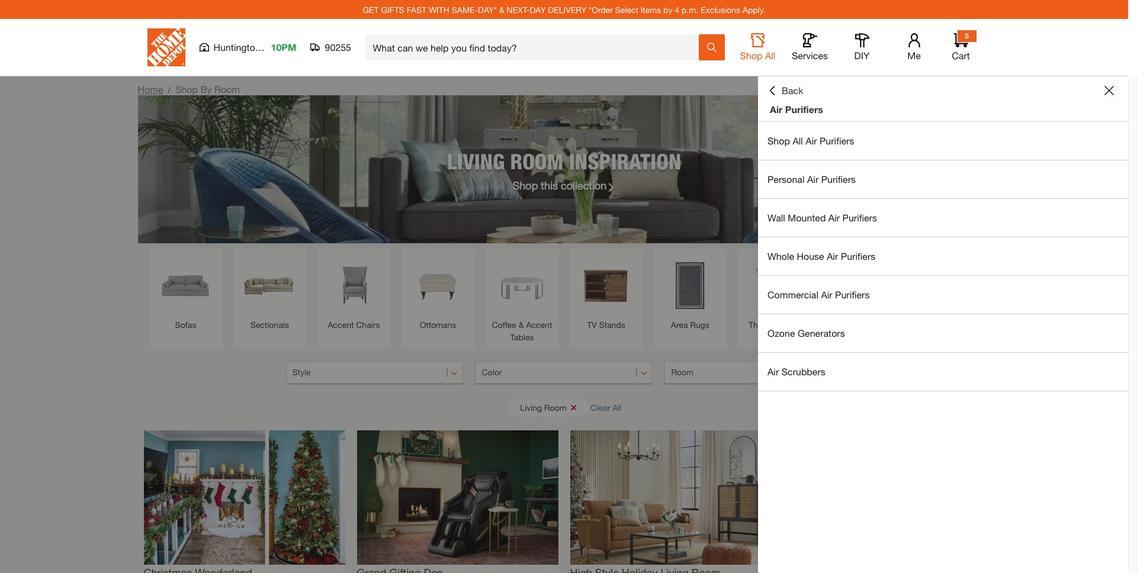 Task type: locate. For each thing, give the bounding box(es) containing it.
purifiers
[[786, 104, 824, 115], [820, 135, 855, 146], [822, 174, 856, 185], [843, 212, 878, 223], [841, 251, 876, 262], [836, 289, 870, 300]]

purifiers up throw blankets
[[836, 289, 870, 300]]

1 accent from the left
[[328, 320, 354, 330]]

1 throw from the left
[[749, 320, 772, 330]]

air
[[770, 104, 783, 115], [806, 135, 818, 146], [808, 174, 819, 185], [829, 212, 840, 223], [827, 251, 839, 262], [822, 289, 833, 300], [768, 366, 779, 378]]

shop left this
[[513, 179, 538, 192]]

& up tables
[[519, 320, 524, 330]]

5
[[966, 31, 969, 40]]

services
[[792, 50, 829, 61]]

1 horizontal spatial all
[[766, 50, 776, 61]]

whole house air purifiers link
[[759, 238, 1129, 276]]

air purifiers
[[770, 104, 824, 115]]

air inside air scrubbers link
[[768, 366, 779, 378]]

accent up tables
[[527, 320, 553, 330]]

purifiers inside whole house air purifiers link
[[841, 251, 876, 262]]

air left scrubbers
[[768, 366, 779, 378]]

accent
[[328, 320, 354, 330], [527, 320, 553, 330]]

tv stands
[[587, 320, 626, 330]]

accent inside 'link'
[[328, 320, 354, 330]]

1 vertical spatial &
[[519, 320, 524, 330]]

air inside shop all air purifiers link
[[806, 135, 818, 146]]

air scrubbers link
[[759, 353, 1129, 391]]

living room button
[[509, 399, 589, 417]]

personal
[[768, 174, 805, 185]]

tv
[[587, 320, 597, 330]]

room down color button
[[545, 403, 567, 413]]

clear
[[591, 403, 611, 413]]

living for living room
[[521, 403, 542, 413]]

shop for shop all
[[741, 50, 763, 61]]

all
[[766, 50, 776, 61], [793, 135, 804, 146], [613, 403, 622, 413]]

delivery
[[548, 4, 587, 15]]

air inside wall mounted air purifiers link
[[829, 212, 840, 223]]

all down air purifiers
[[793, 135, 804, 146]]

all inside button
[[613, 403, 622, 413]]

air right 'house'
[[827, 251, 839, 262]]

purifiers down back
[[786, 104, 824, 115]]

by
[[664, 4, 673, 15]]

area
[[672, 320, 688, 330]]

/
[[168, 85, 171, 95]]

area rugs link
[[660, 255, 721, 331]]

2 horizontal spatial all
[[793, 135, 804, 146]]

color
[[482, 367, 502, 378]]

purifiers inside shop all air purifiers link
[[820, 135, 855, 146]]

whole house air purifiers
[[768, 251, 876, 262]]

0 horizontal spatial accent
[[328, 320, 354, 330]]

shop all air purifiers link
[[759, 122, 1129, 160]]

pillows
[[774, 320, 801, 330]]

p.m.
[[682, 4, 699, 15]]

ottomans image
[[408, 255, 468, 316]]

0 vertical spatial living
[[447, 148, 505, 174]]

2 accent from the left
[[527, 320, 553, 330]]

shop down air purifiers
[[768, 135, 791, 146]]

purifiers inside the personal air purifiers link
[[822, 174, 856, 185]]

0 horizontal spatial stretchy image image
[[144, 431, 345, 565]]

purifiers right mounted
[[843, 212, 878, 223]]

&
[[500, 4, 505, 15], [519, 320, 524, 330]]

same-
[[452, 4, 478, 15]]

purifiers up wall mounted air purifiers
[[822, 174, 856, 185]]

shop all
[[741, 50, 776, 61]]

all for clear all
[[613, 403, 622, 413]]

& right 'day*'
[[500, 4, 505, 15]]

& inside coffee & accent tables
[[519, 320, 524, 330]]

commercial
[[768, 289, 819, 300]]

shop this collection
[[513, 179, 607, 192]]

shop inside button
[[741, 50, 763, 61]]

purifiers right 'house'
[[841, 251, 876, 262]]

cart
[[953, 50, 971, 61]]

accent left 'chairs'
[[328, 320, 354, 330]]

sofas image
[[156, 255, 216, 316]]

living room
[[521, 403, 567, 413]]

1 vertical spatial all
[[793, 135, 804, 146]]

shop inside "link"
[[513, 179, 538, 192]]

2 vertical spatial all
[[613, 403, 622, 413]]

accent chairs image
[[324, 255, 384, 316]]

throw inside 'link'
[[749, 320, 772, 330]]

sofas
[[175, 320, 196, 330]]

scrubbers
[[782, 366, 826, 378]]

3 stretchy image image from the left
[[570, 431, 772, 565]]

2 throw from the left
[[830, 320, 853, 330]]

stands
[[600, 320, 626, 330]]

diy button
[[844, 33, 882, 62]]

purifiers up personal air purifiers
[[820, 135, 855, 146]]

air right personal
[[808, 174, 819, 185]]

exclusions
[[701, 4, 741, 15]]

air down air purifiers
[[806, 135, 818, 146]]

get gifts fast with same-day* & next-day delivery *order select items by 4 p.m. exclusions apply.
[[363, 4, 766, 15]]

all up back button
[[766, 50, 776, 61]]

1 vertical spatial living
[[521, 403, 542, 413]]

menu
[[759, 122, 1129, 392]]

tables
[[511, 332, 534, 343]]

0 horizontal spatial throw
[[749, 320, 772, 330]]

ottomans link
[[408, 255, 468, 331]]

shop for shop all air purifiers
[[768, 135, 791, 146]]

with
[[429, 4, 450, 15]]

0 horizontal spatial &
[[500, 4, 505, 15]]

ozone generators link
[[759, 315, 1129, 353]]

cart 5
[[953, 31, 971, 61]]

all inside menu
[[793, 135, 804, 146]]

get
[[363, 4, 379, 15]]

0 vertical spatial all
[[766, 50, 776, 61]]

sectionals link
[[240, 255, 300, 331]]

by
[[201, 84, 212, 95]]

ozone
[[768, 328, 796, 339]]

throw left blankets
[[830, 320, 853, 330]]

throw pillows link
[[745, 255, 805, 331]]

area rugs image
[[660, 255, 721, 316]]

0 horizontal spatial living
[[447, 148, 505, 174]]

90255
[[325, 41, 351, 53]]

2 horizontal spatial stretchy image image
[[570, 431, 772, 565]]

color button
[[476, 362, 653, 385]]

select
[[616, 4, 639, 15]]

throw blankets
[[830, 320, 888, 330]]

air right mounted
[[829, 212, 840, 223]]

all right clear
[[613, 403, 622, 413]]

room
[[214, 84, 240, 95], [511, 148, 564, 174], [672, 367, 694, 378], [545, 403, 567, 413]]

drawer close image
[[1105, 86, 1115, 95]]

air right commercial
[[822, 289, 833, 300]]

accent inside coffee & accent tables
[[527, 320, 553, 330]]

1 horizontal spatial living
[[521, 403, 542, 413]]

me
[[908, 50, 921, 61]]

1 horizontal spatial &
[[519, 320, 524, 330]]

stretchy image image
[[144, 431, 345, 565], [357, 431, 559, 565], [570, 431, 772, 565]]

this
[[541, 179, 558, 192]]

air down back button
[[770, 104, 783, 115]]

mounted
[[788, 212, 826, 223]]

curtains & drapes image
[[913, 255, 973, 316]]

throw left pillows
[[749, 320, 772, 330]]

0 horizontal spatial all
[[613, 403, 622, 413]]

shop this collection link
[[513, 177, 616, 193]]

shop
[[741, 50, 763, 61], [176, 84, 198, 95], [768, 135, 791, 146], [513, 179, 538, 192]]

What can we help you find today? search field
[[373, 35, 698, 60]]

throw
[[749, 320, 772, 330], [830, 320, 853, 330]]

shop down the apply.
[[741, 50, 763, 61]]

clear all button
[[591, 397, 622, 419]]

day*
[[478, 4, 497, 15]]

purifiers inside wall mounted air purifiers link
[[843, 212, 878, 223]]

living inside button
[[521, 403, 542, 413]]

1 horizontal spatial accent
[[527, 320, 553, 330]]

1 horizontal spatial stretchy image image
[[357, 431, 559, 565]]

throw pillows image
[[745, 255, 805, 316]]

wall mounted air purifiers
[[768, 212, 878, 223]]

all inside button
[[766, 50, 776, 61]]

1 horizontal spatial throw
[[830, 320, 853, 330]]

ottomans
[[420, 320, 457, 330]]

huntington
[[214, 41, 261, 53]]



Task type: describe. For each thing, give the bounding box(es) containing it.
style button
[[286, 362, 464, 385]]

coffee
[[492, 320, 517, 330]]

throw blankets link
[[829, 255, 889, 331]]

services button
[[791, 33, 829, 62]]

area rugs
[[672, 320, 710, 330]]

air inside whole house air purifiers link
[[827, 251, 839, 262]]

home link
[[138, 84, 163, 95]]

sectionals image
[[240, 255, 300, 316]]

style
[[292, 367, 311, 378]]

throw for throw blankets
[[830, 320, 853, 330]]

back
[[782, 85, 804, 96]]

tv stands link
[[576, 255, 637, 331]]

home / shop by room
[[138, 84, 240, 95]]

inspiration
[[569, 148, 682, 174]]

personal air purifiers
[[768, 174, 856, 185]]

room right by
[[214, 84, 240, 95]]

room up this
[[511, 148, 564, 174]]

chairs
[[356, 320, 380, 330]]

menu containing shop all air purifiers
[[759, 122, 1129, 392]]

huntington park
[[214, 41, 283, 53]]

throw for throw pillows
[[749, 320, 772, 330]]

all for shop all
[[766, 50, 776, 61]]

shop for shop this collection
[[513, 179, 538, 192]]

wall mounted air purifiers link
[[759, 199, 1129, 237]]

living room inspiration
[[447, 148, 682, 174]]

whole
[[768, 251, 795, 262]]

next-
[[507, 4, 530, 15]]

all for shop all air purifiers
[[793, 135, 804, 146]]

throw pillows
[[749, 320, 801, 330]]

coffee & accent tables
[[492, 320, 553, 343]]

4
[[675, 4, 680, 15]]

room down area
[[672, 367, 694, 378]]

rugs
[[691, 320, 710, 330]]

me button
[[896, 33, 934, 62]]

the home depot logo image
[[147, 28, 185, 66]]

blankets
[[856, 320, 888, 330]]

2 stretchy image image from the left
[[357, 431, 559, 565]]

ozone generators
[[768, 328, 845, 339]]

park
[[263, 41, 283, 53]]

commercial air purifiers link
[[759, 276, 1129, 314]]

feedback link image
[[1122, 200, 1138, 264]]

air inside commercial air purifiers link
[[822, 289, 833, 300]]

coffee & accent tables link
[[492, 255, 553, 344]]

home
[[138, 84, 163, 95]]

shop all air purifiers
[[768, 135, 855, 146]]

0 vertical spatial &
[[500, 4, 505, 15]]

clear all
[[591, 403, 622, 413]]

sectionals
[[251, 320, 289, 330]]

air scrubbers
[[768, 366, 826, 378]]

commercial air purifiers
[[768, 289, 870, 300]]

*order
[[589, 4, 613, 15]]

collection
[[561, 179, 607, 192]]

diy
[[855, 50, 870, 61]]

1 stretchy image image from the left
[[144, 431, 345, 565]]

generators
[[798, 328, 845, 339]]

living for living room inspiration
[[447, 148, 505, 174]]

air inside the personal air purifiers link
[[808, 174, 819, 185]]

coffee & accent tables image
[[492, 255, 553, 316]]

items
[[641, 4, 662, 15]]

gifts
[[381, 4, 405, 15]]

shop right /
[[176, 84, 198, 95]]

accent chairs link
[[324, 255, 384, 331]]

10pm
[[271, 41, 297, 53]]

wall
[[768, 212, 786, 223]]

90255 button
[[311, 41, 352, 53]]

day
[[530, 4, 546, 15]]

fast
[[407, 4, 427, 15]]

room button
[[665, 362, 843, 385]]

purifiers inside commercial air purifiers link
[[836, 289, 870, 300]]

house
[[797, 251, 825, 262]]

shop all button
[[739, 33, 777, 62]]

accent chairs
[[328, 320, 380, 330]]

apply.
[[743, 4, 766, 15]]

throw blankets image
[[829, 255, 889, 316]]

sofas link
[[156, 255, 216, 331]]

back button
[[768, 85, 804, 97]]

tv stands image
[[576, 255, 637, 316]]



Task type: vqa. For each thing, say whether or not it's contained in the screenshot.
Pergolas link
no



